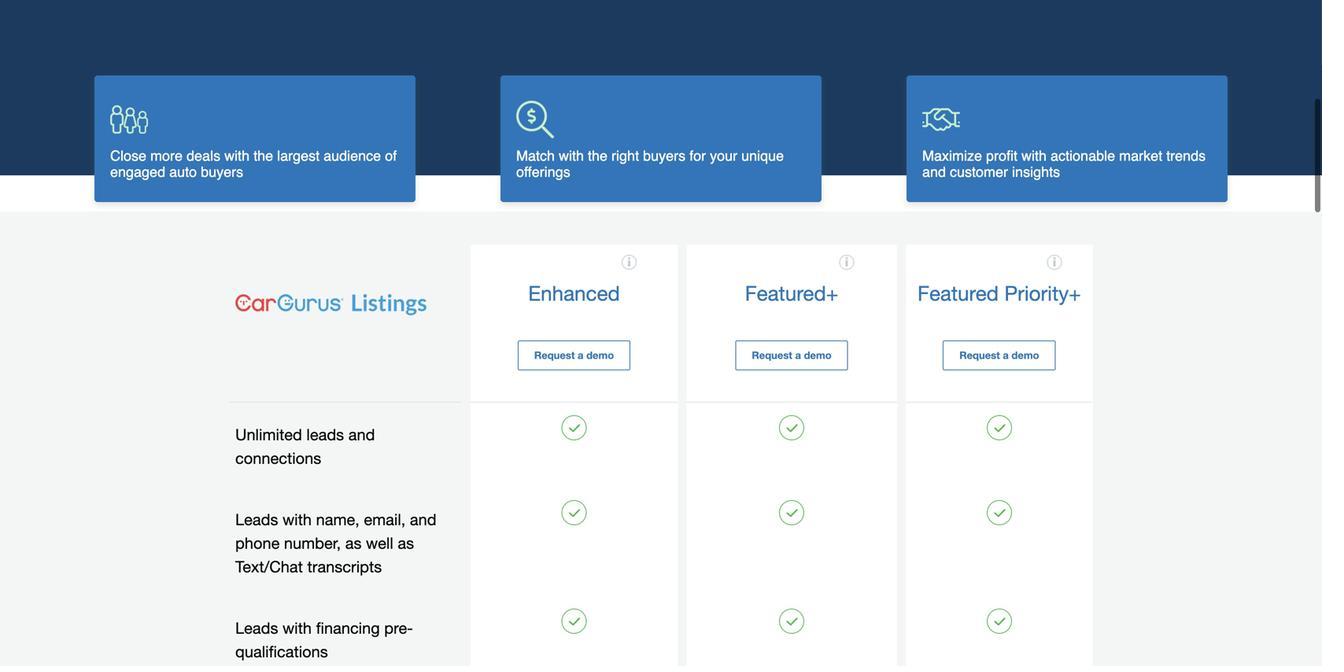 Task type: describe. For each thing, give the bounding box(es) containing it.
match
[[517, 148, 555, 164]]

demo for enhanced
[[587, 350, 614, 362]]

close
[[110, 148, 146, 164]]

leads for leads with financing pre- qualifications
[[235, 620, 278, 638]]

text/chat
[[235, 558, 303, 577]]

audience
[[324, 148, 381, 164]]

auto
[[169, 164, 197, 180]]

match with the right buyers for your unique offerings image
[[517, 101, 554, 139]]

and inside leads with name, email, and phone number, as well as text/chat transcripts
[[410, 511, 437, 530]]

unlimited leads and connections
[[235, 426, 375, 468]]

2 as from the left
[[398, 535, 414, 553]]

with for leads with name, email, and phone number, as well as text/chat transcripts
[[283, 511, 312, 530]]

cargurus listings image
[[235, 294, 427, 316]]

the inside close more deals with the largest audience of engaged auto buyers
[[254, 148, 273, 164]]

maximize
[[923, 148, 983, 164]]

market
[[1120, 148, 1163, 164]]

close more deals with the largest audience of engaged auto buyers image
[[110, 101, 148, 139]]

demo for featured+
[[804, 350, 832, 362]]

priority+
[[1005, 282, 1082, 306]]

for
[[690, 148, 706, 164]]

leads with name, email, and phone number, as well as text/chat transcripts
[[235, 511, 437, 577]]

number,
[[284, 535, 341, 553]]

featured
[[918, 282, 999, 306]]

request for enhanced
[[535, 350, 575, 362]]

1 as from the left
[[345, 535, 362, 553]]

qualifications
[[235, 643, 328, 662]]

more
[[150, 148, 183, 164]]

with inside "maximize profit with actionable market trends and customer insights"
[[1022, 148, 1047, 164]]

of
[[385, 148, 397, 164]]

more details about the featured plan image
[[840, 255, 855, 270]]

profit
[[987, 148, 1018, 164]]

email,
[[364, 511, 406, 530]]

engaged
[[110, 164, 165, 180]]

buyers inside match with the right buyers for your unique offerings
[[643, 148, 686, 164]]

buyers inside close more deals with the largest audience of engaged auto buyers
[[201, 164, 243, 180]]

leads for leads with name, email, and phone number, as well as text/chat transcripts
[[235, 511, 278, 530]]

the inside match with the right buyers for your unique offerings
[[588, 148, 608, 164]]

with for match with the right buyers for your unique offerings
[[559, 148, 584, 164]]

enhanced
[[529, 282, 620, 306]]

featured+
[[745, 282, 839, 306]]

featured priority+
[[918, 282, 1082, 306]]

actionable
[[1051, 148, 1116, 164]]

leads
[[307, 426, 344, 445]]

a for featured priority+
[[1003, 350, 1009, 362]]

maximize profit with actionable market trends and customer insights
[[923, 148, 1206, 180]]

and inside "maximize profit with actionable market trends and customer insights"
[[923, 164, 946, 180]]

your
[[710, 148, 738, 164]]

close more deals with the largest audience of engaged auto buyers
[[110, 148, 397, 180]]

a for featured+
[[796, 350, 802, 362]]

offerings
[[517, 164, 571, 180]]



Task type: vqa. For each thing, say whether or not it's contained in the screenshot.
customer
yes



Task type: locate. For each thing, give the bounding box(es) containing it.
trends
[[1167, 148, 1206, 164]]

a down enhanced
[[578, 350, 584, 362]]

1 vertical spatial and
[[349, 426, 375, 445]]

the left right
[[588, 148, 608, 164]]

2 horizontal spatial and
[[923, 164, 946, 180]]

demo
[[587, 350, 614, 362], [804, 350, 832, 362], [1012, 350, 1040, 362]]

2 horizontal spatial a
[[1003, 350, 1009, 362]]

2 horizontal spatial request
[[960, 350, 1001, 362]]

request a demo link down featured+
[[736, 341, 849, 371]]

with inside leads with financing pre- qualifications
[[283, 620, 312, 638]]

2 horizontal spatial request a demo link
[[943, 341, 1056, 371]]

3 demo from the left
[[1012, 350, 1040, 362]]

1 vertical spatial leads
[[235, 620, 278, 638]]

deals
[[187, 148, 221, 164]]

2 leads from the top
[[235, 620, 278, 638]]

unique
[[742, 148, 784, 164]]

0 horizontal spatial demo
[[587, 350, 614, 362]]

leads
[[235, 511, 278, 530], [235, 620, 278, 638]]

request down featured priority+
[[960, 350, 1001, 362]]

request a demo for featured+
[[752, 350, 832, 362]]

request a demo
[[535, 350, 614, 362], [752, 350, 832, 362], [960, 350, 1040, 362]]

0 horizontal spatial and
[[349, 426, 375, 445]]

leads inside leads with name, email, and phone number, as well as text/chat transcripts
[[235, 511, 278, 530]]

request a demo link for featured+
[[736, 341, 849, 371]]

demo for featured priority+
[[1012, 350, 1040, 362]]

1 leads from the top
[[235, 511, 278, 530]]

2 request from the left
[[752, 350, 793, 362]]

request a demo down featured+
[[752, 350, 832, 362]]

demo down enhanced
[[587, 350, 614, 362]]

0 vertical spatial and
[[923, 164, 946, 180]]

more details about the featured priority plan image
[[1047, 255, 1062, 270]]

as up transcripts
[[345, 535, 362, 553]]

connections
[[235, 450, 321, 468]]

the
[[588, 148, 608, 164], [254, 148, 273, 164]]

unlimited
[[235, 426, 302, 445]]

and right leads
[[349, 426, 375, 445]]

request a demo down featured priority+
[[960, 350, 1040, 362]]

1 request a demo from the left
[[535, 350, 614, 362]]

request a demo down enhanced
[[535, 350, 614, 362]]

right
[[612, 148, 639, 164]]

0 horizontal spatial buyers
[[201, 164, 243, 180]]

buyers right the auto
[[201, 164, 243, 180]]

with
[[1022, 148, 1047, 164], [559, 148, 584, 164], [224, 148, 250, 164], [283, 511, 312, 530], [283, 620, 312, 638]]

customer
[[950, 164, 1009, 180]]

1 horizontal spatial as
[[398, 535, 414, 553]]

insights
[[1013, 164, 1061, 180]]

request a demo for enhanced
[[535, 350, 614, 362]]

with right profit
[[1022, 148, 1047, 164]]

request down enhanced
[[535, 350, 575, 362]]

0 horizontal spatial a
[[578, 350, 584, 362]]

name,
[[316, 511, 360, 530]]

request a demo link for featured priority+
[[943, 341, 1056, 371]]

largest
[[277, 148, 320, 164]]

financing
[[316, 620, 380, 638]]

with right deals
[[224, 148, 250, 164]]

leads inside leads with financing pre- qualifications
[[235, 620, 278, 638]]

leads with financing pre- qualifications
[[235, 620, 413, 662]]

3 a from the left
[[1003, 350, 1009, 362]]

3 request a demo link from the left
[[943, 341, 1056, 371]]

well
[[366, 535, 394, 553]]

phone
[[235, 535, 280, 553]]

1 demo from the left
[[587, 350, 614, 362]]

2 request a demo from the left
[[752, 350, 832, 362]]

2 demo from the left
[[804, 350, 832, 362]]

3 request a demo from the left
[[960, 350, 1040, 362]]

request a demo link
[[518, 341, 631, 371], [736, 341, 849, 371], [943, 341, 1056, 371]]

request a demo for featured priority+
[[960, 350, 1040, 362]]

a down featured+
[[796, 350, 802, 362]]

as right well
[[398, 535, 414, 553]]

with inside close more deals with the largest audience of engaged auto buyers
[[224, 148, 250, 164]]

request
[[535, 350, 575, 362], [752, 350, 793, 362], [960, 350, 1001, 362]]

with inside leads with name, email, and phone number, as well as text/chat transcripts
[[283, 511, 312, 530]]

leads up qualifications
[[235, 620, 278, 638]]

a down featured priority+
[[1003, 350, 1009, 362]]

request a demo link down enhanced
[[518, 341, 631, 371]]

1 horizontal spatial demo
[[804, 350, 832, 362]]

with up number,
[[283, 511, 312, 530]]

and right email,
[[410, 511, 437, 530]]

leads up phone
[[235, 511, 278, 530]]

2 a from the left
[[796, 350, 802, 362]]

and
[[923, 164, 946, 180], [349, 426, 375, 445], [410, 511, 437, 530]]

with right match
[[559, 148, 584, 164]]

3 request from the left
[[960, 350, 1001, 362]]

2 request a demo link from the left
[[736, 341, 849, 371]]

as
[[345, 535, 362, 553], [398, 535, 414, 553]]

0 horizontal spatial request a demo
[[535, 350, 614, 362]]

request down featured+
[[752, 350, 793, 362]]

0 horizontal spatial as
[[345, 535, 362, 553]]

2 vertical spatial and
[[410, 511, 437, 530]]

1 horizontal spatial request a demo link
[[736, 341, 849, 371]]

2 horizontal spatial demo
[[1012, 350, 1040, 362]]

the left largest
[[254, 148, 273, 164]]

a
[[578, 350, 584, 362], [796, 350, 802, 362], [1003, 350, 1009, 362]]

more details about the enhanced plan image
[[622, 255, 637, 270]]

1 horizontal spatial and
[[410, 511, 437, 530]]

buyers
[[643, 148, 686, 164], [201, 164, 243, 180]]

1 request a demo link from the left
[[518, 341, 631, 371]]

2 horizontal spatial request a demo
[[960, 350, 1040, 362]]

1 horizontal spatial buyers
[[643, 148, 686, 164]]

demo down priority+
[[1012, 350, 1040, 362]]

1 horizontal spatial a
[[796, 350, 802, 362]]

1 a from the left
[[578, 350, 584, 362]]

pre-
[[384, 620, 413, 638]]

with for leads with financing pre- qualifications
[[283, 620, 312, 638]]

transcripts
[[307, 558, 382, 577]]

with up qualifications
[[283, 620, 312, 638]]

0 horizontal spatial request a demo link
[[518, 341, 631, 371]]

a for enhanced
[[578, 350, 584, 362]]

request for featured priority+
[[960, 350, 1001, 362]]

and left customer
[[923, 164, 946, 180]]

and inside unlimited leads and connections
[[349, 426, 375, 445]]

0 horizontal spatial request
[[535, 350, 575, 362]]

request a demo link down featured priority+
[[943, 341, 1056, 371]]

1 request from the left
[[535, 350, 575, 362]]

with inside match with the right buyers for your unique offerings
[[559, 148, 584, 164]]

1 horizontal spatial request
[[752, 350, 793, 362]]

request a demo link for enhanced
[[518, 341, 631, 371]]

match with the right buyers for your unique offerings
[[517, 148, 784, 180]]

request for featured+
[[752, 350, 793, 362]]

0 horizontal spatial the
[[254, 148, 273, 164]]

0 vertical spatial leads
[[235, 511, 278, 530]]

buyers left for
[[643, 148, 686, 164]]

1 horizontal spatial the
[[588, 148, 608, 164]]

1 horizontal spatial request a demo
[[752, 350, 832, 362]]

demo down featured+
[[804, 350, 832, 362]]

maximize profit with actionable market trends and customer insights image
[[923, 101, 961, 138]]



